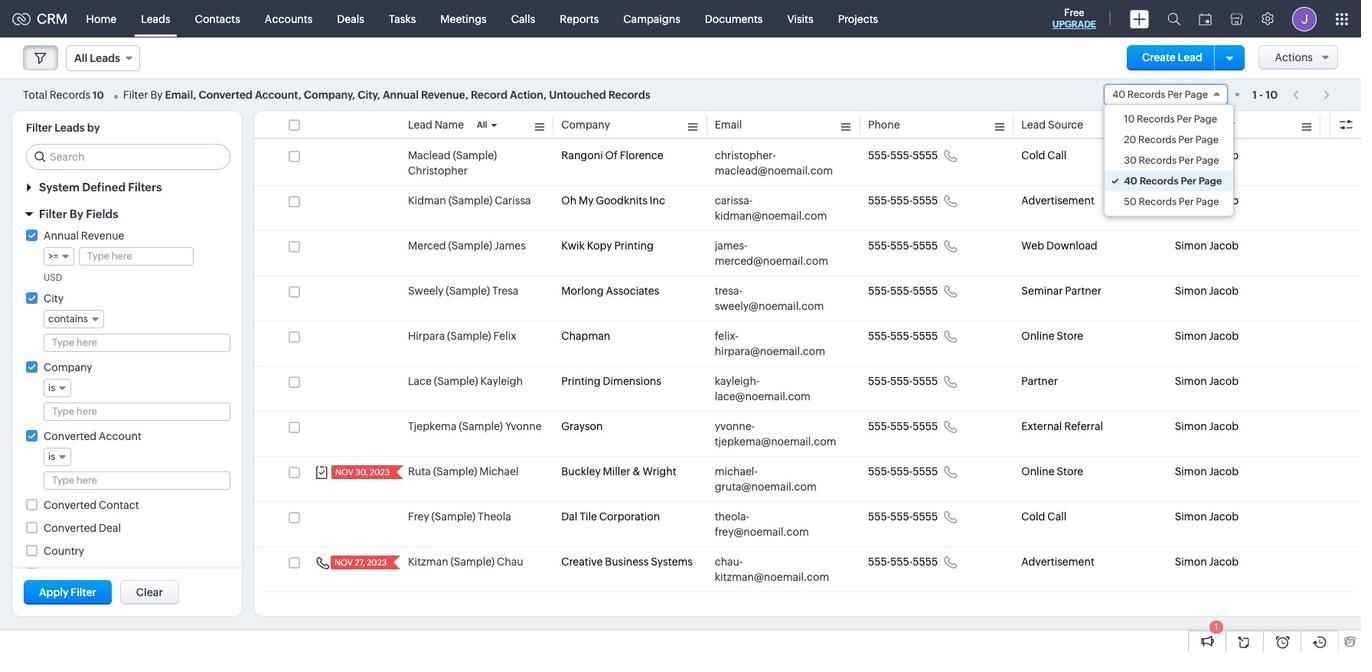 Task type: vqa. For each thing, say whether or not it's contained in the screenshot.
'Reports' "LINK"
yes



Task type: locate. For each thing, give the bounding box(es) containing it.
records up 50 records per page option
[[1140, 175, 1179, 187]]

0 vertical spatial 2023
[[370, 468, 390, 477]]

call for theola- frey@noemail.com
[[1048, 511, 1067, 523]]

page inside 10 records per page option
[[1195, 113, 1218, 125]]

1 horizontal spatial by
[[86, 568, 98, 581]]

2 555-555-5555 from the top
[[869, 195, 939, 207]]

is field for converted account
[[44, 448, 72, 467]]

kayleigh-
[[715, 375, 760, 388]]

1 vertical spatial partner
[[1022, 375, 1059, 388]]

8 jacob from the top
[[1210, 466, 1240, 478]]

30,
[[356, 468, 368, 477]]

0 horizontal spatial printing
[[562, 375, 601, 388]]

contains
[[48, 313, 88, 325]]

3 jacob from the top
[[1210, 240, 1240, 252]]

2 horizontal spatial leads
[[141, 13, 171, 25]]

jacob for yvonne- tjepkema@noemail.com
[[1210, 421, 1240, 433]]

records down '20 records per page' option
[[1139, 155, 1178, 166]]

(sample) inside maclead (sample) christopher
[[453, 149, 497, 162]]

1 vertical spatial type here text field
[[44, 404, 230, 421]]

2 vertical spatial leads
[[55, 122, 85, 134]]

10 inside "total records 10"
[[93, 89, 104, 101]]

accounts link
[[253, 0, 325, 37]]

kidman
[[408, 195, 446, 207]]

1 jacob from the top
[[1210, 149, 1240, 162]]

documents link
[[693, 0, 776, 37]]

is for converted account
[[48, 451, 55, 463]]

0 horizontal spatial leads
[[55, 122, 85, 134]]

(sample) right frey
[[432, 511, 476, 523]]

tresa
[[492, 285, 519, 297]]

1 vertical spatial advertisement
[[1022, 556, 1095, 568]]

0 horizontal spatial 10
[[93, 89, 104, 101]]

0 vertical spatial store
[[1057, 330, 1084, 342]]

(sample) for james
[[448, 240, 493, 252]]

leads for all leads
[[90, 52, 120, 64]]

tasks
[[389, 13, 416, 25]]

usd
[[44, 273, 62, 283]]

filter inside filter by fields dropdown button
[[39, 208, 67, 221]]

8 simon jacob from the top
[[1176, 466, 1240, 478]]

deal
[[99, 522, 121, 535]]

by right created on the bottom of page
[[86, 568, 98, 581]]

3 simon from the top
[[1176, 240, 1208, 252]]

10 simon jacob from the top
[[1176, 556, 1240, 568]]

printing
[[615, 240, 654, 252], [562, 375, 601, 388]]

per up 10 records per page
[[1168, 89, 1184, 100]]

4 jacob from the top
[[1210, 285, 1240, 297]]

2 is from the top
[[48, 451, 55, 463]]

system defined filters
[[39, 181, 162, 194]]

7 5555 from the top
[[913, 421, 939, 433]]

jacob for christopher- maclead@noemail.com
[[1210, 149, 1240, 162]]

partner up external
[[1022, 375, 1059, 388]]

simon jacob for felix- hirpara@noemail.com
[[1176, 330, 1240, 342]]

nov left 27,
[[335, 558, 353, 568]]

chau- kitzman@noemail.com
[[715, 556, 830, 584]]

profile element
[[1284, 0, 1327, 37]]

online down external
[[1022, 466, 1055, 478]]

store down seminar partner
[[1057, 330, 1084, 342]]

chau
[[497, 556, 524, 568]]

4 simon jacob from the top
[[1176, 285, 1240, 297]]

3 5555 from the top
[[913, 240, 939, 252]]

2 jacob from the top
[[1210, 195, 1240, 207]]

create menu element
[[1121, 0, 1159, 37]]

per down 20 records per page
[[1180, 155, 1195, 166]]

nov inside nov 27, 2023 link
[[335, 558, 353, 568]]

4 simon from the top
[[1176, 285, 1208, 297]]

1 cold call from the top
[[1022, 149, 1067, 162]]

list box
[[1105, 105, 1234, 216]]

reports
[[560, 13, 599, 25]]

leads link
[[129, 0, 183, 37]]

filter left email, on the left of page
[[123, 88, 148, 101]]

per down lead owner
[[1179, 134, 1194, 146]]

by left email, on the left of page
[[150, 88, 163, 101]]

converted for converted account
[[44, 430, 97, 443]]

2 vertical spatial by
[[86, 568, 98, 581]]

0 vertical spatial online
[[1022, 330, 1055, 342]]

online store down external referral
[[1022, 466, 1084, 478]]

5 jacob from the top
[[1210, 330, 1240, 342]]

6 5555 from the top
[[913, 375, 939, 388]]

2 simon from the top
[[1176, 195, 1208, 207]]

converted for converted deal
[[44, 522, 97, 535]]

simon jacob for james- merced@noemail.com
[[1176, 240, 1240, 252]]

0 horizontal spatial by
[[70, 208, 83, 221]]

5 5555 from the top
[[913, 330, 939, 342]]

0 vertical spatial 40
[[1113, 89, 1126, 100]]

is field up converted account
[[44, 379, 72, 398]]

(sample) for tresa
[[446, 285, 490, 297]]

per for 30 records per page option
[[1180, 155, 1195, 166]]

5 simon from the top
[[1176, 330, 1208, 342]]

7 555-555-5555 from the top
[[869, 421, 939, 433]]

20
[[1125, 134, 1137, 146]]

projects
[[839, 13, 879, 25]]

2023 inside nov 27, 2023 link
[[367, 558, 387, 568]]

tjepkema (sample) yvonne link
[[408, 419, 542, 434]]

1 vertical spatial call
[[1048, 511, 1067, 523]]

1 online store from the top
[[1022, 330, 1084, 342]]

2023 right 30,
[[370, 468, 390, 477]]

>= field
[[44, 247, 74, 266]]

0 horizontal spatial all
[[74, 52, 88, 64]]

1 call from the top
[[1048, 149, 1067, 162]]

filter down created by
[[71, 587, 96, 599]]

1 is field from the top
[[44, 379, 72, 398]]

1 simon from the top
[[1176, 149, 1208, 162]]

10 for total records 10
[[93, 89, 104, 101]]

is down converted account
[[48, 451, 55, 463]]

printing up grayson
[[562, 375, 601, 388]]

kopy
[[587, 240, 612, 252]]

filter down system
[[39, 208, 67, 221]]

page for 30 records per page option
[[1197, 155, 1220, 166]]

40 records per page up 10 records per page option
[[1113, 89, 1209, 100]]

0 vertical spatial cold
[[1022, 149, 1046, 162]]

1 vertical spatial online
[[1022, 466, 1055, 478]]

2 online store from the top
[[1022, 466, 1084, 478]]

jacob for chau- kitzman@noemail.com
[[1210, 556, 1240, 568]]

free upgrade
[[1053, 7, 1097, 30]]

company down 'contains' field
[[44, 362, 92, 374]]

navigation
[[1286, 83, 1339, 106]]

simon for felix- hirpara@noemail.com
[[1176, 330, 1208, 342]]

per for 40 records per page option
[[1182, 175, 1197, 187]]

simon jacob for yvonne- tjepkema@noemail.com
[[1176, 421, 1240, 433]]

by inside dropdown button
[[70, 208, 83, 221]]

cold call for christopher- maclead@noemail.com
[[1022, 149, 1067, 162]]

(sample) left the 'felix'
[[447, 330, 492, 342]]

printing right 'kopy'
[[615, 240, 654, 252]]

(sample) down 'maclead (sample) christopher' link at left top
[[449, 195, 493, 207]]

kitzman
[[408, 556, 449, 568]]

felix- hirpara@noemail.com link
[[715, 329, 838, 359]]

1 vertical spatial 1
[[1215, 623, 1219, 632]]

cold
[[1022, 149, 1046, 162], [1022, 511, 1046, 523]]

frey (sample) theola
[[408, 511, 512, 523]]

7 simon from the top
[[1176, 421, 1208, 433]]

online store down seminar partner
[[1022, 330, 1084, 342]]

lead source
[[1022, 119, 1084, 131]]

converted account
[[44, 430, 142, 443]]

web
[[1022, 240, 1045, 252]]

5555 for tresa- sweely@noemail.com
[[913, 285, 939, 297]]

4 5555 from the top
[[913, 285, 939, 297]]

lead for lead name
[[408, 119, 433, 131]]

8 5555 from the top
[[913, 466, 939, 478]]

campaigns
[[624, 13, 681, 25]]

3 simon jacob from the top
[[1176, 240, 1240, 252]]

cold for theola- frey@noemail.com
[[1022, 511, 1046, 523]]

simon jacob for tresa- sweely@noemail.com
[[1176, 285, 1240, 297]]

3 555-555-5555 from the top
[[869, 240, 939, 252]]

0 vertical spatial is
[[48, 382, 55, 394]]

nov for kitzman
[[335, 558, 353, 568]]

records
[[50, 88, 91, 101], [609, 88, 651, 101], [1128, 89, 1166, 100], [1137, 113, 1176, 125], [1139, 134, 1177, 146], [1139, 155, 1178, 166], [1140, 175, 1179, 187], [1139, 196, 1177, 208]]

2 5555 from the top
[[913, 195, 939, 207]]

online for michael- gruta@noemail.com
[[1022, 466, 1055, 478]]

simon
[[1176, 149, 1208, 162], [1176, 195, 1208, 207], [1176, 240, 1208, 252], [1176, 285, 1208, 297], [1176, 330, 1208, 342], [1176, 375, 1208, 388], [1176, 421, 1208, 433], [1176, 466, 1208, 478], [1176, 511, 1208, 523], [1176, 556, 1208, 568]]

filter for filter by email, converted account, company, city, annual revenue, record action, untouched records
[[123, 88, 148, 101]]

converted up converted deal
[[44, 499, 97, 512]]

40 down 30
[[1125, 175, 1138, 187]]

cold call for theola- frey@noemail.com
[[1022, 511, 1067, 523]]

store for michael- gruta@noemail.com
[[1057, 466, 1084, 478]]

page inside 40 records per page option
[[1199, 175, 1223, 187]]

0 vertical spatial nov
[[336, 468, 354, 477]]

2 is field from the top
[[44, 448, 72, 467]]

call
[[1048, 149, 1067, 162], [1048, 511, 1067, 523]]

is field for company
[[44, 379, 72, 398]]

0 vertical spatial leads
[[141, 13, 171, 25]]

2 simon jacob from the top
[[1176, 195, 1240, 207]]

0 vertical spatial all
[[74, 52, 88, 64]]

2 horizontal spatial 10
[[1266, 88, 1279, 101]]

all up "total records 10"
[[74, 52, 88, 64]]

seminar partner
[[1022, 285, 1102, 297]]

Type here text field
[[44, 335, 230, 352]]

10 for 1 - 10
[[1266, 88, 1279, 101]]

records down 10 records per page option
[[1139, 134, 1177, 146]]

1
[[1253, 88, 1258, 101], [1215, 623, 1219, 632]]

online store for michael- gruta@noemail.com
[[1022, 466, 1084, 478]]

2 horizontal spatial by
[[150, 88, 163, 101]]

9 5555 from the top
[[913, 511, 939, 523]]

annual right city,
[[383, 88, 419, 101]]

1 5555 from the top
[[913, 149, 939, 162]]

(sample) for felix
[[447, 330, 492, 342]]

simon for james- merced@noemail.com
[[1176, 240, 1208, 252]]

nov 30, 2023 link
[[332, 466, 392, 480]]

1 vertical spatial store
[[1057, 466, 1084, 478]]

10 simon from the top
[[1176, 556, 1208, 568]]

30 records per page option
[[1105, 150, 1234, 171]]

0 vertical spatial printing
[[615, 240, 654, 252]]

creative business systems
[[562, 556, 693, 568]]

1 555-555-5555 from the top
[[869, 149, 939, 162]]

6 jacob from the top
[[1210, 375, 1240, 388]]

2 cold call from the top
[[1022, 511, 1067, 523]]

store down external referral
[[1057, 466, 1084, 478]]

leads for filter leads by
[[55, 122, 85, 134]]

0 horizontal spatial annual
[[44, 230, 79, 242]]

50 records per page option
[[1105, 192, 1234, 212]]

0 vertical spatial online store
[[1022, 330, 1084, 342]]

simon jacob for christopher- maclead@noemail.com
[[1176, 149, 1240, 162]]

5555 for michael- gruta@noemail.com
[[913, 466, 939, 478]]

converted
[[199, 88, 253, 101], [44, 430, 97, 443], [44, 499, 97, 512], [44, 522, 97, 535]]

page inside 30 records per page option
[[1197, 155, 1220, 166]]

printing dimensions
[[562, 375, 662, 388]]

555-555-5555 for carissa- kidman@noemail.com
[[869, 195, 939, 207]]

download
[[1047, 240, 1098, 252]]

account
[[99, 430, 142, 443]]

creative
[[562, 556, 603, 568]]

per down 30 records per page
[[1182, 175, 1197, 187]]

country
[[44, 545, 84, 558]]

1 vertical spatial cold
[[1022, 511, 1046, 523]]

6 555-555-5555 from the top
[[869, 375, 939, 388]]

9 simon jacob from the top
[[1176, 511, 1240, 523]]

records up 10 records per page option
[[1128, 89, 1166, 100]]

by
[[87, 122, 100, 134]]

web download
[[1022, 240, 1098, 252]]

per up 20 records per page
[[1178, 113, 1193, 125]]

all inside "field"
[[74, 52, 88, 64]]

simon jacob for michael- gruta@noemail.com
[[1176, 466, 1240, 478]]

1 vertical spatial by
[[70, 208, 83, 221]]

advertisement for carissa- kidman@noemail.com
[[1022, 195, 1095, 207]]

list box containing 10 records per page
[[1105, 105, 1234, 216]]

converted left account on the bottom of page
[[44, 430, 97, 443]]

type here text field up account on the bottom of page
[[44, 404, 230, 421]]

filter
[[123, 88, 148, 101], [26, 122, 52, 134], [39, 208, 67, 221], [71, 587, 96, 599]]

10 records per page option
[[1105, 109, 1234, 129]]

page for 40 records per page option
[[1199, 175, 1223, 187]]

(sample) left chau
[[451, 556, 495, 568]]

lead for lead source
[[1022, 119, 1047, 131]]

jacob for james- merced@noemail.com
[[1210, 240, 1240, 252]]

2023 right 27,
[[367, 558, 387, 568]]

5555 for carissa- kidman@noemail.com
[[913, 195, 939, 207]]

records inside field
[[1128, 89, 1166, 100]]

jacob
[[1210, 149, 1240, 162], [1210, 195, 1240, 207], [1210, 240, 1240, 252], [1210, 285, 1240, 297], [1210, 330, 1240, 342], [1210, 375, 1240, 388], [1210, 421, 1240, 433], [1210, 466, 1240, 478], [1210, 511, 1240, 523], [1210, 556, 1240, 568]]

10 up the 'by'
[[93, 89, 104, 101]]

james- merced@noemail.com
[[715, 240, 829, 267]]

9 simon from the top
[[1176, 511, 1208, 523]]

1 horizontal spatial all
[[477, 120, 488, 129]]

1 online from the top
[[1022, 330, 1055, 342]]

5555 for christopher- maclead@noemail.com
[[913, 149, 939, 162]]

6 simon jacob from the top
[[1176, 375, 1240, 388]]

1 vertical spatial cold call
[[1022, 511, 1067, 523]]

projects link
[[826, 0, 891, 37]]

partner right the seminar at the top of the page
[[1066, 285, 1102, 297]]

type here text field up the contact at the left bottom
[[44, 473, 230, 489]]

2023 inside the nov 30, 2023 link
[[370, 468, 390, 477]]

9 jacob from the top
[[1210, 511, 1240, 523]]

filter for filter leads by
[[26, 122, 52, 134]]

1 horizontal spatial company
[[562, 119, 611, 131]]

555-555-5555 for kayleigh- lace@noemail.com
[[869, 375, 939, 388]]

is
[[48, 382, 55, 394], [48, 451, 55, 463]]

0 vertical spatial cold call
[[1022, 149, 1067, 162]]

10 up '20'
[[1125, 113, 1135, 125]]

filter leads by
[[26, 122, 100, 134]]

nov left 30,
[[336, 468, 354, 477]]

1 vertical spatial 40
[[1125, 175, 1138, 187]]

kwik
[[562, 240, 585, 252]]

5 simon jacob from the top
[[1176, 330, 1240, 342]]

(sample) left yvonne
[[459, 421, 503, 433]]

is field
[[44, 379, 72, 398], [44, 448, 72, 467]]

1 advertisement from the top
[[1022, 195, 1095, 207]]

tresa-
[[715, 285, 743, 297]]

6 simon from the top
[[1176, 375, 1208, 388]]

simon for michael- gruta@noemail.com
[[1176, 466, 1208, 478]]

account,
[[255, 88, 302, 101]]

0 vertical spatial type here text field
[[80, 248, 193, 265]]

2023
[[370, 468, 390, 477], [367, 558, 387, 568]]

row group
[[254, 141, 1362, 593]]

2023 for kitzman (sample) chau
[[367, 558, 387, 568]]

1 vertical spatial all
[[477, 120, 488, 129]]

0 vertical spatial by
[[150, 88, 163, 101]]

1 vertical spatial is
[[48, 451, 55, 463]]

0 horizontal spatial company
[[44, 362, 92, 374]]

simon for theola- frey@noemail.com
[[1176, 511, 1208, 523]]

leads left the 'by'
[[55, 122, 85, 134]]

0 horizontal spatial 1
[[1215, 623, 1219, 632]]

1 horizontal spatial leads
[[90, 52, 120, 64]]

2 call from the top
[[1048, 511, 1067, 523]]

lace (sample) kayleigh link
[[408, 374, 523, 389]]

converted right email, on the left of page
[[199, 88, 253, 101]]

yvonne- tjepkema@noemail.com
[[715, 421, 837, 448]]

7 simon jacob from the top
[[1176, 421, 1240, 433]]

0 vertical spatial is field
[[44, 379, 72, 398]]

10 right -
[[1266, 88, 1279, 101]]

2 advertisement from the top
[[1022, 556, 1095, 568]]

converted up country
[[44, 522, 97, 535]]

10 555-555-5555 from the top
[[869, 556, 939, 568]]

is field down converted account
[[44, 448, 72, 467]]

all
[[74, 52, 88, 64], [477, 120, 488, 129]]

online down the seminar at the top of the page
[[1022, 330, 1055, 342]]

contacts link
[[183, 0, 253, 37]]

0 vertical spatial 40 records per page
[[1113, 89, 1209, 100]]

2 vertical spatial type here text field
[[44, 473, 230, 489]]

revenue
[[81, 230, 124, 242]]

40 up '20'
[[1113, 89, 1126, 100]]

filter down total
[[26, 122, 52, 134]]

lead left name
[[408, 119, 433, 131]]

40 records per page inside option
[[1125, 175, 1223, 187]]

clear
[[136, 587, 163, 599]]

4 555-555-5555 from the top
[[869, 285, 939, 297]]

jacob for carissa- kidman@noemail.com
[[1210, 195, 1240, 207]]

(sample) right ruta
[[433, 466, 478, 478]]

(sample) left james
[[448, 240, 493, 252]]

1 vertical spatial company
[[44, 362, 92, 374]]

kidman (sample) carissa
[[408, 195, 531, 207]]

system defined filters button
[[12, 174, 242, 201]]

1 vertical spatial 2023
[[367, 558, 387, 568]]

7 jacob from the top
[[1210, 421, 1240, 433]]

555-555-5555
[[869, 149, 939, 162], [869, 195, 939, 207], [869, 240, 939, 252], [869, 285, 939, 297], [869, 330, 939, 342], [869, 375, 939, 388], [869, 421, 939, 433], [869, 466, 939, 478], [869, 511, 939, 523], [869, 556, 939, 568]]

0 vertical spatial call
[[1048, 149, 1067, 162]]

leads inside "field"
[[90, 52, 120, 64]]

per for 10 records per page option
[[1178, 113, 1193, 125]]

cold call
[[1022, 149, 1067, 162], [1022, 511, 1067, 523]]

filter by fields
[[39, 208, 118, 221]]

company,
[[304, 88, 356, 101]]

type here text field for company
[[44, 404, 230, 421]]

page inside 50 records per page option
[[1197, 196, 1220, 208]]

(sample)
[[453, 149, 497, 162], [449, 195, 493, 207], [448, 240, 493, 252], [446, 285, 490, 297], [447, 330, 492, 342], [434, 375, 478, 388], [459, 421, 503, 433], [433, 466, 478, 478], [432, 511, 476, 523], [451, 556, 495, 568]]

8 555-555-5555 from the top
[[869, 466, 939, 478]]

1 is from the top
[[48, 382, 55, 394]]

1 horizontal spatial 1
[[1253, 88, 1258, 101]]

lead left source on the top
[[1022, 119, 1047, 131]]

company up rangoni on the top
[[562, 119, 611, 131]]

30
[[1125, 155, 1137, 166]]

40 records per page inside field
[[1113, 89, 1209, 100]]

page inside "40 records per page" field
[[1186, 89, 1209, 100]]

9 555-555-5555 from the top
[[869, 511, 939, 523]]

leads down home link at the top left of the page
[[90, 52, 120, 64]]

5 555-555-5555 from the top
[[869, 330, 939, 342]]

row group containing maclead (sample) christopher
[[254, 141, 1362, 593]]

40 Records Per Page field
[[1105, 84, 1229, 105]]

lead right create
[[1179, 51, 1203, 64]]

1 vertical spatial nov
[[335, 558, 353, 568]]

create menu image
[[1131, 10, 1150, 28]]

lace (sample) kayleigh
[[408, 375, 523, 388]]

10 5555 from the top
[[913, 556, 939, 568]]

(sample) for kayleigh
[[434, 375, 478, 388]]

by up "annual revenue"
[[70, 208, 83, 221]]

2 online from the top
[[1022, 466, 1055, 478]]

carissa
[[495, 195, 531, 207]]

simon jacob for chau- kitzman@noemail.com
[[1176, 556, 1240, 568]]

1 cold from the top
[[1022, 149, 1046, 162]]

Type here text field
[[80, 248, 193, 265], [44, 404, 230, 421], [44, 473, 230, 489]]

all for all leads
[[74, 52, 88, 64]]

2 store from the top
[[1057, 466, 1084, 478]]

5555 for felix- hirpara@noemail.com
[[913, 330, 939, 342]]

tasks link
[[377, 0, 428, 37]]

1 horizontal spatial printing
[[615, 240, 654, 252]]

is up converted account
[[48, 382, 55, 394]]

1 simon jacob from the top
[[1176, 149, 1240, 162]]

40 records per page down 30 records per page
[[1125, 175, 1223, 187]]

online for felix- hirpara@noemail.com
[[1022, 330, 1055, 342]]

tresa- sweely@noemail.com
[[715, 285, 824, 313]]

chau-
[[715, 556, 743, 568]]

1 horizontal spatial 10
[[1125, 113, 1135, 125]]

simon jacob for carissa- kidman@noemail.com
[[1176, 195, 1240, 207]]

christopher
[[408, 165, 468, 177]]

1 vertical spatial online store
[[1022, 466, 1084, 478]]

(sample) for michael
[[433, 466, 478, 478]]

0 vertical spatial annual
[[383, 88, 419, 101]]

all down the record
[[477, 120, 488, 129]]

(sample) down name
[[453, 149, 497, 162]]

meetings link
[[428, 0, 499, 37]]

1 vertical spatial leads
[[90, 52, 120, 64]]

-
[[1260, 88, 1264, 101]]

2 cold from the top
[[1022, 511, 1046, 523]]

upgrade
[[1053, 19, 1097, 30]]

simon for christopher- maclead@noemail.com
[[1176, 149, 1208, 162]]

1 vertical spatial annual
[[44, 230, 79, 242]]

1 vertical spatial 40 records per page
[[1125, 175, 1223, 187]]

(sample) right lace
[[434, 375, 478, 388]]

per
[[1168, 89, 1184, 100], [1178, 113, 1193, 125], [1179, 134, 1194, 146], [1180, 155, 1195, 166], [1182, 175, 1197, 187], [1179, 196, 1195, 208]]

1 store from the top
[[1057, 330, 1084, 342]]

leads right "home"
[[141, 13, 171, 25]]

lead up 20 records per page
[[1176, 119, 1200, 131]]

1 horizontal spatial partner
[[1066, 285, 1102, 297]]

(sample) left tresa
[[446, 285, 490, 297]]

annual up >= field
[[44, 230, 79, 242]]

(sample) for carissa
[[449, 195, 493, 207]]

page inside '20 records per page' option
[[1196, 134, 1220, 146]]

(sample) for chau
[[451, 556, 495, 568]]

10 jacob from the top
[[1210, 556, 1240, 568]]

advertisement for chau- kitzman@noemail.com
[[1022, 556, 1095, 568]]

free
[[1065, 7, 1085, 18]]

logo image
[[12, 13, 31, 25]]

0 vertical spatial 1
[[1253, 88, 1258, 101]]

type here text field down revenue
[[80, 248, 193, 265]]

carissa- kidman@noemail.com link
[[715, 193, 838, 224]]

per down 40 records per page option
[[1179, 196, 1195, 208]]

profile image
[[1293, 7, 1318, 31]]

0 vertical spatial advertisement
[[1022, 195, 1095, 207]]

8 simon from the top
[[1176, 466, 1208, 478]]

1 vertical spatial is field
[[44, 448, 72, 467]]



Task type: describe. For each thing, give the bounding box(es) containing it.
20 records per page option
[[1105, 129, 1234, 150]]

defined
[[82, 181, 126, 194]]

simon for carissa- kidman@noemail.com
[[1176, 195, 1208, 207]]

page for 50 records per page option
[[1197, 196, 1220, 208]]

555-555-5555 for theola- frey@noemail.com
[[869, 511, 939, 523]]

owner
[[1202, 119, 1236, 131]]

40 inside field
[[1113, 89, 1126, 100]]

meetings
[[441, 13, 487, 25]]

christopher- maclead@noemail.com
[[715, 149, 833, 177]]

home link
[[74, 0, 129, 37]]

merced (sample) james
[[408, 240, 526, 252]]

10 inside option
[[1125, 113, 1135, 125]]

lace@noemail.com
[[715, 391, 811, 403]]

555-555-5555 for tresa- sweely@noemail.com
[[869, 285, 939, 297]]

tjepkema@noemail.com
[[715, 436, 837, 448]]

jacob for tresa- sweely@noemail.com
[[1210, 285, 1240, 297]]

associates
[[606, 285, 660, 297]]

simon jacob for kayleigh- lace@noemail.com
[[1176, 375, 1240, 388]]

online store for felix- hirpara@noemail.com
[[1022, 330, 1084, 342]]

lace
[[408, 375, 432, 388]]

fields
[[86, 208, 118, 221]]

calendar image
[[1200, 13, 1213, 25]]

christopher-
[[715, 149, 776, 162]]

simon for yvonne- tjepkema@noemail.com
[[1176, 421, 1208, 433]]

contains field
[[44, 310, 104, 329]]

nov 27, 2023 link
[[331, 556, 389, 570]]

michael- gruta@noemail.com
[[715, 466, 817, 493]]

accounts
[[265, 13, 313, 25]]

store for felix- hirpara@noemail.com
[[1057, 330, 1084, 342]]

oh my goodknits inc
[[562, 195, 666, 207]]

grayson
[[562, 421, 603, 433]]

jacob for theola- frey@noemail.com
[[1210, 511, 1240, 523]]

2023 for ruta (sample) michael
[[370, 468, 390, 477]]

0 horizontal spatial partner
[[1022, 375, 1059, 388]]

search image
[[1168, 12, 1181, 25]]

revenue,
[[421, 88, 469, 101]]

chapman
[[562, 330, 611, 342]]

555-555-5555 for michael- gruta@noemail.com
[[869, 466, 939, 478]]

All Leads field
[[66, 45, 140, 71]]

sweely (sample) tresa link
[[408, 283, 519, 299]]

michael
[[480, 466, 519, 478]]

50
[[1125, 196, 1137, 208]]

city
[[44, 293, 64, 305]]

type here text field for converted account
[[44, 473, 230, 489]]

5555 for theola- frey@noemail.com
[[913, 511, 939, 523]]

morlong
[[562, 285, 604, 297]]

goodknits
[[596, 195, 648, 207]]

(sample) for yvonne
[[459, 421, 503, 433]]

is for company
[[48, 382, 55, 394]]

christopher- maclead@noemail.com link
[[715, 148, 838, 178]]

lead name
[[408, 119, 464, 131]]

page for 10 records per page option
[[1195, 113, 1218, 125]]

kayleigh- lace@noemail.com
[[715, 375, 811, 403]]

name
[[435, 119, 464, 131]]

all for all
[[477, 120, 488, 129]]

seminar
[[1022, 285, 1064, 297]]

kitzman (sample) chau link
[[408, 555, 524, 570]]

filter inside "apply filter" button
[[71, 587, 96, 599]]

40 records per page option
[[1105, 171, 1234, 192]]

systems
[[651, 556, 693, 568]]

ruta (sample) michael link
[[408, 464, 519, 480]]

by for fields
[[70, 208, 83, 221]]

search element
[[1159, 0, 1190, 38]]

5555 for james- merced@noemail.com
[[913, 240, 939, 252]]

(sample) for christopher
[[453, 149, 497, 162]]

5555 for yvonne- tjepkema@noemail.com
[[913, 421, 939, 433]]

cold for christopher- maclead@noemail.com
[[1022, 149, 1046, 162]]

1 for 1 - 10
[[1253, 88, 1258, 101]]

external referral
[[1022, 421, 1104, 433]]

merced
[[408, 240, 446, 252]]

simon for tresa- sweely@noemail.com
[[1176, 285, 1208, 297]]

actions
[[1276, 51, 1314, 64]]

kitzman@noemail.com
[[715, 571, 830, 584]]

converted contact
[[44, 499, 139, 512]]

kayleigh
[[481, 375, 523, 388]]

my
[[579, 195, 594, 207]]

jacob for michael- gruta@noemail.com
[[1210, 466, 1240, 478]]

source
[[1049, 119, 1084, 131]]

5555 for kayleigh- lace@noemail.com
[[913, 375, 939, 388]]

of
[[606, 149, 618, 162]]

records up filter leads by
[[50, 88, 91, 101]]

sweely (sample) tresa
[[408, 285, 519, 297]]

rangoni
[[562, 149, 603, 162]]

apply filter button
[[24, 581, 112, 605]]

1 for 1
[[1215, 623, 1219, 632]]

visits link
[[776, 0, 826, 37]]

total records 10
[[23, 88, 104, 101]]

dal tile corporation
[[562, 511, 660, 523]]

maclead (sample) christopher
[[408, 149, 497, 177]]

filter by email, converted account, company, city, annual revenue, record action, untouched records
[[123, 88, 651, 101]]

nov for ruta
[[336, 468, 354, 477]]

>=
[[48, 250, 58, 262]]

(sample) for theola
[[432, 511, 476, 523]]

filter for filter by fields
[[39, 208, 67, 221]]

michael-
[[715, 466, 758, 478]]

deals
[[337, 13, 365, 25]]

create
[[1143, 51, 1176, 64]]

oh
[[562, 195, 577, 207]]

records up '20 records per page' option
[[1137, 113, 1176, 125]]

1 vertical spatial printing
[[562, 375, 601, 388]]

by for email,
[[150, 88, 163, 101]]

carissa-
[[715, 195, 753, 207]]

20 records per page
[[1125, 134, 1220, 146]]

0 vertical spatial partner
[[1066, 285, 1102, 297]]

1 - 10
[[1253, 88, 1279, 101]]

page for '20 records per page' option
[[1196, 134, 1220, 146]]

hirpara (sample) felix
[[408, 330, 517, 342]]

annual revenue
[[44, 230, 124, 242]]

ruta (sample) michael
[[408, 466, 519, 478]]

buckley miller & wright
[[562, 466, 677, 478]]

florence
[[620, 149, 664, 162]]

jacob for felix- hirpara@noemail.com
[[1210, 330, 1240, 342]]

filter by fields button
[[12, 201, 242, 228]]

simon jacob for theola- frey@noemail.com
[[1176, 511, 1240, 523]]

simon for chau- kitzman@noemail.com
[[1176, 556, 1208, 568]]

tjepkema
[[408, 421, 457, 433]]

1 horizontal spatial annual
[[383, 88, 419, 101]]

ruta
[[408, 466, 431, 478]]

maclead (sample) christopher link
[[408, 148, 546, 178]]

crm
[[37, 11, 68, 27]]

555-555-5555 for chau- kitzman@noemail.com
[[869, 556, 939, 568]]

0 vertical spatial company
[[562, 119, 611, 131]]

lead for lead owner
[[1176, 119, 1200, 131]]

theola- frey@noemail.com
[[715, 511, 809, 539]]

lead inside create lead button
[[1179, 51, 1203, 64]]

apply
[[39, 587, 69, 599]]

555-555-5555 for james- merced@noemail.com
[[869, 240, 939, 252]]

555-555-5555 for yvonne- tjepkema@noemail.com
[[869, 421, 939, 433]]

converted for converted contact
[[44, 499, 97, 512]]

555-555-5555 for christopher- maclead@noemail.com
[[869, 149, 939, 162]]

40 inside option
[[1125, 175, 1138, 187]]

external
[[1022, 421, 1063, 433]]

chau- kitzman@noemail.com link
[[715, 555, 838, 585]]

Search text field
[[27, 145, 230, 169]]

tjepkema (sample) yvonne
[[408, 421, 542, 433]]

merced@noemail.com
[[715, 255, 829, 267]]

jacob for kayleigh- lace@noemail.com
[[1210, 375, 1240, 388]]

call for christopher- maclead@noemail.com
[[1048, 149, 1067, 162]]

per for 50 records per page option
[[1179, 196, 1195, 208]]

james
[[495, 240, 526, 252]]

10 records per page
[[1125, 113, 1218, 125]]

5555 for chau- kitzman@noemail.com
[[913, 556, 939, 568]]

all leads
[[74, 52, 120, 64]]

james- merced@noemail.com link
[[715, 238, 838, 269]]

sweely@noemail.com
[[715, 300, 824, 313]]

records right the untouched
[[609, 88, 651, 101]]

555-555-5555 for felix- hirpara@noemail.com
[[869, 330, 939, 342]]

create lead button
[[1128, 45, 1219, 70]]

carissa- kidman@noemail.com
[[715, 195, 828, 222]]

simon for kayleigh- lace@noemail.com
[[1176, 375, 1208, 388]]

per inside field
[[1168, 89, 1184, 100]]

lead owner
[[1176, 119, 1236, 131]]

documents
[[705, 13, 763, 25]]

records down 40 records per page option
[[1139, 196, 1177, 208]]

wright
[[643, 466, 677, 478]]



